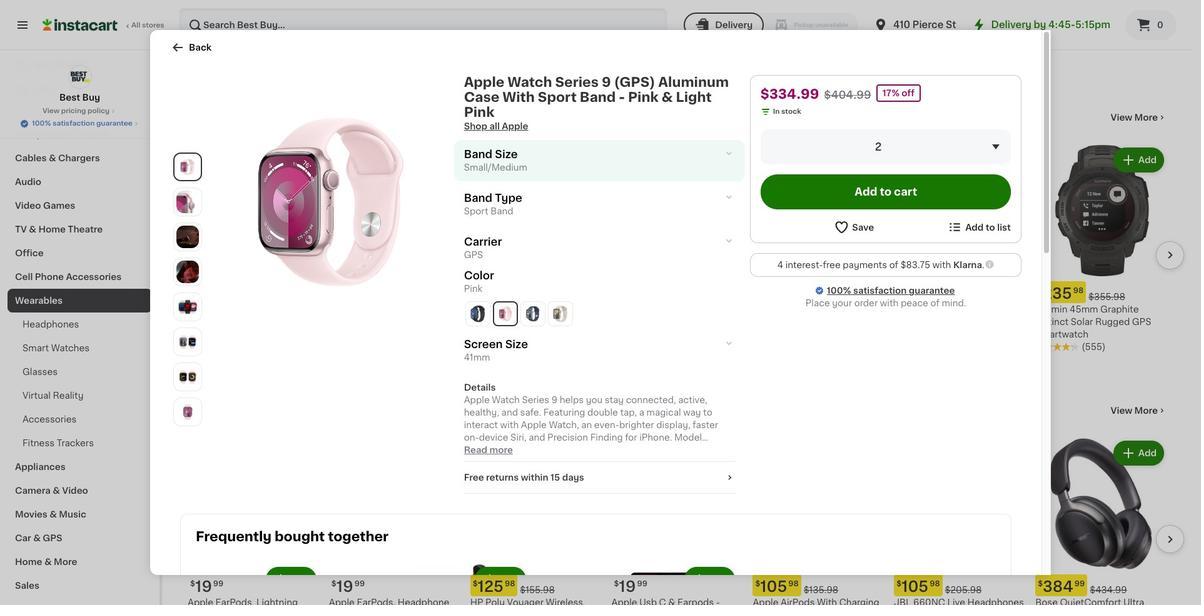 Task type: describe. For each thing, give the bounding box(es) containing it.
mr933ll/a
[[504, 446, 556, 455]]

delivery for delivery
[[715, 21, 753, 29]]

tablets
[[78, 130, 111, 139]]

appliances
[[15, 463, 65, 472]]

$384.99 original price: $434.99 element
[[1036, 575, 1167, 597]]

bought
[[275, 531, 325, 544]]

type
[[495, 193, 522, 203]]

1 vertical spatial 100% satisfaction guarantee
[[827, 287, 955, 295]]

cell phone accessories
[[15, 273, 122, 282]]

best buy link
[[59, 65, 100, 104]]

garmin 45mm graphite instinct solar rugged gps smartwatch
[[1036, 305, 1151, 339]]

free
[[464, 474, 484, 483]]

0 vertical spatial $155.98
[[944, 293, 979, 301]]

band type sport band
[[464, 193, 522, 216]]

smartwatch inside garmin fēnix 7x sapphire solar gps smartwatch 35 mm fiber-reinforced polymer - black dlc titanium
[[799, 318, 852, 326]]

watch for band
[[508, 76, 552, 89]]

1 horizontal spatial headphones
[[188, 404, 276, 417]]

cables
[[15, 154, 47, 163]]

view pricing policy
[[42, 108, 110, 114]]

- inside apple watch se - midnight medium/large, sport band, gps, midnight, 40mm, 3 total options
[[542, 305, 546, 314]]

334
[[336, 286, 366, 301]]

video games
[[15, 201, 75, 210]]

0 vertical spatial of
[[889, 261, 898, 270]]

sport inside apple watch se - midnight medium/large, sport band, gps, midnight, 40mm, 3 total options
[[541, 318, 566, 326]]

sport inside band type sport band
[[464, 207, 488, 216]]

options inside apple watch se - midnight medium/large, sport band, gps, midnight, 40mm, 3 total options
[[493, 343, 528, 352]]

total inside apple watch se - midnight medium/large, sport band, gps, midnight, 40mm, 3 total options
[[470, 343, 491, 352]]

1 vertical spatial pink
[[464, 106, 494, 119]]

size for screen size
[[505, 340, 528, 350]]

days
[[562, 474, 584, 483]]

service type group
[[684, 13, 858, 38]]

home & more
[[15, 558, 77, 567]]

1 19 from the left
[[195, 580, 212, 594]]

$ 19 99 inside product group
[[614, 580, 647, 594]]

0 vertical spatial home
[[38, 225, 66, 234]]

mic
[[956, 330, 972, 339]]

garmin for garmin 45mm graphite instinct solar rugged gps smartwatch
[[1036, 305, 1068, 314]]

movies
[[15, 511, 47, 519]]

40mm,
[[540, 330, 572, 339]]

audio link
[[8, 170, 152, 194]]

1 horizontal spatial $125.98 original price: $155.98 element
[[894, 281, 1026, 303]]

item carousel region containing 105
[[188, 140, 1184, 383]]

1 vertical spatial satisfaction
[[853, 287, 907, 295]]

0 horizontal spatial headphones
[[23, 320, 79, 329]]

add to cart
[[855, 187, 917, 197]]

helps
[[560, 396, 584, 405]]

cell phone accessories link
[[8, 265, 152, 289]]

100% inside 100% satisfaction guarantee button
[[32, 120, 51, 127]]

buy it again
[[35, 61, 88, 69]]

more for 1st view more link from the top of the page
[[1135, 113, 1158, 122]]

case for watch
[[464, 91, 499, 104]]

ear
[[1000, 318, 1014, 326]]

9 for helps
[[552, 396, 558, 405]]

3 enlarge smart watches & accessories apple watch series 9 (gps) aluminum case with sport band - pink & light pink unknown (opens in a new tab) image from the top
[[176, 401, 199, 424]]

read more button
[[464, 444, 513, 457]]

1 horizontal spatial buy
[[82, 93, 100, 102]]

light
[[676, 91, 712, 104]]

apple for midnight,
[[470, 305, 496, 314]]

on-
[[464, 434, 479, 443]]

$ inside the $ 204
[[473, 287, 478, 295]]

0 horizontal spatial $125.98 original price: $155.98 element
[[470, 575, 602, 597]]

cart
[[894, 187, 917, 197]]

$334.99 $404.99
[[761, 88, 872, 101]]

more for 2nd view more link from the top of the page
[[1135, 407, 1158, 415]]

stores
[[142, 22, 164, 29]]

generation,
[[244, 330, 296, 339]]

medium/large,
[[470, 318, 539, 326]]

sales
[[15, 582, 39, 591]]

guarantee inside button
[[96, 120, 133, 127]]

235
[[1043, 286, 1072, 301]]

0 horizontal spatial $105.98 original price: $135.98 element
[[188, 281, 319, 303]]

by
[[1034, 20, 1046, 29]]

all stores link
[[43, 8, 165, 43]]

3 enlarge smart watches & accessories apple watch series 9 (gps) aluminum case with sport band - pink & light pink unknown (opens in a new tab) image from the top
[[176, 331, 199, 354]]

midnight,
[[495, 330, 538, 339]]

a
[[639, 409, 644, 418]]

1 $ 19 99 from the left
[[190, 580, 224, 594]]

band down type
[[491, 207, 513, 216]]

98 inside $ 235 98
[[1073, 287, 1084, 295]]

to inside apple watch series 9 helps you stay connected, active, healthy, and safe. featuring double tap, a magical way to interact with apple watch, an even-brighter display, faster on-device siri, and precision finding for iphone. model number: mr933ll/a
[[703, 409, 712, 418]]

returns
[[486, 474, 519, 483]]

product group containing 334
[[329, 145, 460, 378]]

1 horizontal spatial $105.98 original price: $135.98 element
[[753, 575, 884, 597]]

2 enlarge smart watches & accessories apple watch series 9 (gps) aluminum case with sport band - pink & light pink unknown (opens in a new tab) image from the top
[[176, 296, 199, 319]]

with inside apple watch series 9 (gps) aluminum case with sport band - pink & light pink shop all apple
[[503, 91, 535, 104]]

0 horizontal spatial buy
[[35, 61, 53, 69]]

sport inside apple watch series 9 (gps) aluminum case with sport band - pink & light pink shop all apple
[[538, 91, 577, 104]]

dlc
[[785, 343, 804, 352]]

1 vertical spatial $155.98
[[520, 586, 555, 595]]

frequently
[[196, 531, 272, 544]]

view for 2nd view more link from the top of the page
[[1111, 407, 1133, 415]]

back button
[[170, 40, 212, 55]]

17% off
[[883, 89, 915, 98]]

delivery button
[[684, 13, 764, 38]]

carrier gps
[[464, 237, 502, 260]]

view for 1st view more link from the top of the page
[[1111, 113, 1133, 122]]

view for view pricing policy link
[[42, 108, 59, 114]]

& for music
[[50, 511, 57, 519]]

125 for the leftmost $125.98 original price: $155.98 element
[[478, 580, 504, 594]]

1 vertical spatial guarantee
[[909, 287, 955, 295]]

stock
[[782, 108, 802, 115]]

& for more
[[44, 558, 52, 567]]

$205.98
[[945, 586, 982, 595]]

solar for gps
[[753, 318, 775, 326]]

accessories link
[[8, 408, 152, 432]]

product group containing 105
[[188, 145, 319, 353]]

$ inside $ 105 apple airpods with charging case airpods 2nd generation, 3 total options
[[190, 287, 195, 295]]

2 19 from the left
[[336, 580, 353, 594]]

voyager
[[931, 305, 968, 314]]

mind.
[[942, 299, 966, 308]]

2 $ 19 99 from the left
[[331, 580, 365, 594]]

total inside $ 105 apple airpods with charging case airpods 2nd generation, 3 total options
[[188, 343, 208, 352]]

brighter
[[619, 421, 654, 430]]

4 enlarge smart watches & accessories apple watch series 9 (gps) aluminum case with sport band - pink & light pink unknown (opens in a new tab) image from the top
[[176, 366, 199, 389]]

starlight image
[[548, 302, 572, 326]]

home & more link
[[8, 551, 152, 574]]

gps inside garmin fēnix 7x sapphire solar gps smartwatch 35 mm fiber-reinforced polymer - black dlc titanium
[[777, 318, 797, 326]]

again
[[63, 61, 88, 69]]

7x
[[811, 305, 822, 314]]

$254.99
[[525, 293, 561, 301]]

apple
[[502, 122, 528, 131]]

apple down safe.
[[521, 421, 547, 430]]

2 field
[[761, 130, 1011, 165]]

instinct
[[1036, 318, 1069, 326]]

gps down the movies & music
[[43, 534, 62, 543]]

to for list
[[986, 223, 995, 232]]

2 view more link from the top
[[1111, 405, 1167, 417]]

0 vertical spatial and
[[502, 409, 518, 418]]

options inside $ 105 apple airpods with charging case airpods 2nd generation, 3 total options
[[211, 343, 245, 352]]

polymer
[[846, 330, 882, 339]]

safe.
[[520, 409, 541, 418]]

cables & chargers
[[15, 154, 100, 163]]

- inside garmin fēnix 7x sapphire solar gps smartwatch 35 mm fiber-reinforced polymer - black dlc titanium
[[753, 343, 757, 352]]

$ 235 98
[[1038, 286, 1084, 301]]

mm
[[753, 330, 770, 339]]

all
[[131, 22, 140, 29]]

$334.99 original price: $404.99 element
[[329, 281, 460, 303]]

tv & home theatre
[[15, 225, 103, 234]]

& for gps
[[33, 534, 41, 543]]

delivery by 4:45-5:15pm link
[[971, 18, 1111, 33]]

smartwatch inside garmin 45mm graphite instinct solar rugged gps smartwatch
[[1036, 330, 1089, 339]]

watches
[[51, 344, 90, 353]]

$204.99 original price: $254.99 element
[[470, 281, 602, 303]]

smart watches & accessories apple watch series 9 (gps) aluminum case with sport band - pink & light pink hero image
[[215, 85, 449, 319]]

1 vertical spatial home
[[15, 558, 42, 567]]

- inside apple watch series 9 (gps) aluminum case with sport band - pink & light pink shop all apple
[[619, 91, 625, 104]]

1 enlarge smart watches & accessories apple watch series 9 (gps) aluminum case with sport band - pink & light pink unknown (opens in a new tab) image from the top
[[176, 226, 199, 248]]

pierce
[[913, 20, 944, 29]]

music
[[59, 511, 86, 519]]

2 enlarge smart watches & accessories apple watch series 9 (gps) aluminum case with sport band - pink & light pink unknown (opens in a new tab) image from the top
[[176, 261, 199, 284]]

1 view more link from the top
[[1111, 111, 1167, 124]]

410
[[893, 20, 910, 29]]

(gps)
[[614, 76, 655, 89]]

series for band
[[555, 76, 599, 89]]

99 inside $ 334 99
[[368, 287, 378, 295]]

gps,
[[470, 330, 492, 339]]

1 vertical spatial and
[[529, 434, 545, 443]]

chargers
[[58, 154, 100, 163]]

faster
[[693, 421, 718, 430]]

$434.99
[[1090, 586, 1127, 595]]

watch for midnight,
[[498, 305, 526, 314]]

$235.98 original price: $355.98 element
[[1036, 281, 1167, 303]]

display,
[[656, 421, 691, 430]]

computers & tablets link
[[8, 123, 152, 146]]

shop inside apple watch series 9 (gps) aluminum case with sport band - pink & light pink shop all apple
[[464, 122, 487, 131]]

band left type
[[464, 193, 492, 203]]

- inside hp poly voyager wireless noise cancelling single ear headset with mic - black
[[975, 330, 978, 339]]

cancelling
[[922, 318, 969, 326]]

best
[[59, 93, 80, 102]]

within
[[521, 474, 548, 483]]

$135.98
[[804, 586, 838, 595]]

apple watch se - midnight medium/large, sport band, gps, midnight, 40mm, 3 total options
[[470, 305, 594, 352]]

audio
[[15, 178, 41, 186]]

& for home
[[29, 225, 36, 234]]



Task type: locate. For each thing, give the bounding box(es) containing it.
with up generation,
[[252, 305, 272, 314]]

wearables
[[15, 297, 63, 305]]

100% inside 100% satisfaction guarantee link
[[827, 287, 851, 295]]

case for 105
[[188, 318, 210, 326]]

double
[[587, 409, 618, 418]]

video up music
[[62, 487, 88, 496]]

garmin up mm
[[753, 305, 785, 314]]

100% satisfaction guarantee
[[32, 120, 133, 127], [827, 287, 955, 295]]

apple watch series 9 (gps) aluminum case with sport band - pink & light pink shop all apple
[[464, 76, 729, 131]]

and left safe.
[[502, 409, 518, 418]]

apple inside apple watch se - midnight medium/large, sport band, gps, midnight, 40mm, 3 total options
[[470, 305, 496, 314]]

1 horizontal spatial 125
[[902, 286, 927, 301]]

1 horizontal spatial 105
[[760, 580, 787, 594]]

1 vertical spatial shop
[[464, 122, 487, 131]]

watch inside apple watch se - midnight medium/large, sport band, gps, midnight, 40mm, 3 total options
[[498, 305, 526, 314]]

-
[[619, 91, 625, 104], [542, 305, 546, 314], [975, 330, 978, 339], [753, 343, 757, 352]]

0 vertical spatial item carousel region
[[188, 140, 1184, 383]]

add button
[[267, 149, 315, 171], [691, 149, 739, 171], [832, 149, 880, 171], [973, 149, 1022, 171], [1115, 149, 1163, 171], [1115, 442, 1163, 465], [267, 569, 315, 591], [476, 569, 525, 591], [686, 569, 734, 591]]

- down (gps) at the right of the page
[[619, 91, 625, 104]]

&
[[662, 91, 673, 104], [68, 130, 75, 139], [49, 154, 56, 163], [29, 225, 36, 234], [53, 487, 60, 496], [50, 511, 57, 519], [33, 534, 41, 543], [44, 558, 52, 567]]

place
[[806, 299, 830, 308]]

buy left "it"
[[35, 61, 53, 69]]

2 horizontal spatial with
[[933, 261, 951, 270]]

with down 100% satisfaction guarantee link
[[880, 299, 899, 308]]

& left light
[[662, 91, 673, 104]]

item carousel region containing 19
[[188, 433, 1184, 606]]

105 for $135.98
[[760, 580, 787, 594]]

to for cart
[[880, 187, 892, 197]]

satisfaction inside button
[[53, 120, 95, 127]]

$
[[190, 287, 195, 295], [331, 287, 336, 295], [473, 287, 478, 295], [897, 287, 902, 295], [1038, 287, 1043, 295], [190, 580, 195, 588], [331, 580, 336, 588], [473, 580, 478, 588], [614, 580, 619, 588], [755, 580, 760, 588], [897, 580, 902, 588], [1038, 580, 1043, 588]]

video down audio at the top
[[15, 201, 41, 210]]

& right 'car'
[[33, 534, 41, 543]]

105 up airpods at the bottom left of page
[[195, 286, 222, 301]]

1 vertical spatial case
[[188, 318, 210, 326]]

to
[[880, 187, 892, 197], [986, 223, 995, 232], [703, 409, 712, 418]]

2 horizontal spatial $ 19 99
[[614, 580, 647, 594]]

satisfaction up place your order with peace of mind.
[[853, 287, 907, 295]]

2 vertical spatial to
[[703, 409, 712, 418]]

$ 105 98 for $205.98
[[897, 580, 940, 594]]

apple inside apple watch series 9 (gps) aluminum case with sport band - pink & light pink shop all apple
[[464, 76, 504, 89]]

1 vertical spatial headphones
[[188, 404, 276, 417]]

2 view more from the top
[[1111, 407, 1158, 415]]

instacart logo image
[[43, 18, 118, 33]]

options
[[211, 343, 245, 352], [493, 343, 528, 352]]

3 down the charging
[[298, 330, 304, 339]]

fitness trackers link
[[8, 432, 152, 455]]

1 horizontal spatial 3
[[574, 330, 580, 339]]

with up siri,
[[500, 421, 519, 430]]

shop left all on the left of the page
[[464, 122, 487, 131]]

1 horizontal spatial 100% satisfaction guarantee
[[827, 287, 955, 295]]

case up all on the left of the page
[[464, 91, 499, 104]]

noise
[[894, 318, 920, 326]]

0 horizontal spatial and
[[502, 409, 518, 418]]

1 horizontal spatial guarantee
[[909, 287, 955, 295]]

45mm
[[1070, 305, 1098, 314]]

0 horizontal spatial shop
[[35, 36, 58, 44]]

1 horizontal spatial solar
[[1071, 318, 1093, 326]]

in
[[773, 108, 780, 115]]

0 vertical spatial more
[[1135, 113, 1158, 122]]

1 vertical spatial with
[[252, 305, 272, 314]]

size inside band size small/medium
[[495, 150, 518, 160]]

enlarge smart watches & accessories apple watch series 9 (gps) aluminum case with sport band - pink & light pink unknown (opens in a new tab) image
[[176, 226, 199, 248], [176, 261, 199, 284], [176, 331, 199, 354], [176, 366, 199, 389]]

accessories down virtual reality
[[23, 415, 77, 424]]

size up small/medium
[[495, 150, 518, 160]]

$ 105 98 inside $105.98 original price: $205.98 element
[[897, 580, 940, 594]]

1 vertical spatial $105.98 original price: $135.98 element
[[753, 575, 884, 597]]

of left '$83.75'
[[889, 261, 898, 270]]

view pricing policy link
[[42, 106, 117, 116]]

best buy logo image
[[68, 65, 92, 89]]

case inside $ 105 apple airpods with charging case airpods 2nd generation, 3 total options
[[188, 318, 210, 326]]

black inside hp poly voyager wireless noise cancelling single ear headset with mic - black
[[981, 330, 1005, 339]]

accessories inside "cell phone accessories" link
[[66, 273, 122, 282]]

0 vertical spatial headphones
[[23, 320, 79, 329]]

apple for healthy,
[[464, 396, 490, 405]]

hp
[[894, 305, 907, 314]]

- right se
[[542, 305, 546, 314]]

product group containing 384
[[1036, 438, 1167, 606]]

0 horizontal spatial options
[[211, 343, 245, 352]]

black down mm
[[759, 343, 783, 352]]

klarna
[[953, 261, 982, 270]]

series inside apple watch series 9 helps you stay connected, active, healthy, and safe. featuring double tap, a magical way to interact with apple watch, an even-brighter display, faster on-device siri, and precision finding for iphone. model number: mr933ll/a
[[522, 396, 549, 405]]

★★★★★
[[1036, 343, 1079, 351], [1036, 343, 1079, 351]]

& down car & gps
[[44, 558, 52, 567]]

2 garmin from the left
[[1036, 305, 1068, 314]]

pink down (gps) at the right of the page
[[628, 91, 659, 104]]

9 for (gps)
[[602, 76, 611, 89]]

1 enlarge smart watches & accessories apple watch series 9 (gps) aluminum case with sport band - pink & light pink unknown (opens in a new tab) image from the top
[[176, 191, 199, 213]]

2 vertical spatial sport
[[541, 318, 566, 326]]

an
[[581, 421, 592, 430]]

0 vertical spatial guarantee
[[96, 120, 133, 127]]

2 vertical spatial enlarge smart watches & accessories apple watch series 9 (gps) aluminum case with sport band - pink & light pink unknown (opens in a new tab) image
[[176, 401, 199, 424]]

1 horizontal spatial of
[[931, 299, 940, 308]]

guarantee up peace at the right of page
[[909, 287, 955, 295]]

garmin for garmin fēnix 7x sapphire solar gps smartwatch 35 mm fiber-reinforced polymer - black dlc titanium
[[753, 305, 785, 314]]

series up safe.
[[522, 396, 549, 405]]

series left (gps) at the right of the page
[[555, 76, 599, 89]]

0 horizontal spatial headphones link
[[8, 313, 152, 337]]

0 horizontal spatial video
[[15, 201, 41, 210]]

2 3 from the left
[[574, 330, 580, 339]]

of right poly
[[931, 299, 940, 308]]

glasses
[[23, 368, 58, 377]]

watch inside apple watch series 9 helps you stay connected, active, healthy, and safe. featuring double tap, a magical way to interact with apple watch, an even-brighter display, faster on-device siri, and precision finding for iphone. model number: mr933ll/a
[[492, 396, 520, 405]]

100% up computers
[[32, 120, 51, 127]]

st
[[946, 20, 956, 29]]

100% up "your"
[[827, 287, 851, 295]]

with left klarna
[[933, 261, 951, 270]]

1 vertical spatial of
[[931, 299, 940, 308]]

3 inside $ 105 apple airpods with charging case airpods 2nd generation, 3 total options
[[298, 330, 304, 339]]

headphones link for 2nd view more link from the top of the page
[[188, 403, 276, 418]]

view
[[42, 108, 59, 114], [1111, 113, 1133, 122], [1111, 407, 1133, 415]]

apple down the $ 204
[[470, 305, 496, 314]]

0 vertical spatial enlarge smart watches & accessories apple watch series 9 (gps) aluminum case with sport band - pink & light pink unknown (opens in a new tab) image
[[176, 191, 199, 213]]

0 vertical spatial accessories
[[66, 273, 122, 282]]

options down midnight,
[[493, 343, 528, 352]]

watch up apple
[[508, 76, 552, 89]]

poly
[[909, 305, 929, 314]]

99 inside $ 384 99
[[1075, 580, 1085, 588]]

0 horizontal spatial 100% satisfaction guarantee
[[32, 120, 133, 127]]

with inside apple watch series 9 helps you stay connected, active, healthy, and safe. featuring double tap, a magical way to interact with apple watch, an even-brighter display, faster on-device siri, and precision finding for iphone. model number: mr933ll/a
[[500, 421, 519, 430]]

gps up fiber-
[[777, 318, 797, 326]]

$105.98 original price: $135.98 element
[[188, 281, 319, 303], [753, 575, 884, 597]]

apple watch series 9 helps you stay connected, active, healthy, and safe. featuring double tap, a magical way to interact with apple watch, an even-brighter display, faster on-device siri, and precision finding for iphone. model number: mr933ll/a
[[464, 396, 718, 455]]

$ 105 98 left the '$205.98'
[[897, 580, 940, 594]]

total down airpods
[[188, 343, 208, 352]]

1 horizontal spatial 9
[[602, 76, 611, 89]]

41mm
[[464, 354, 490, 362]]

black inside garmin fēnix 7x sapphire solar gps smartwatch 35 mm fiber-reinforced polymer - black dlc titanium
[[759, 343, 783, 352]]

9 up featuring
[[552, 396, 558, 405]]

0 vertical spatial $105.98 original price: $135.98 element
[[188, 281, 319, 303]]

$ 334 99
[[331, 286, 378, 301]]

garmin inside garmin 45mm graphite instinct solar rugged gps smartwatch
[[1036, 305, 1068, 314]]

fiber-
[[772, 330, 798, 339]]

- right the mic on the right bottom of page
[[975, 330, 978, 339]]

1 vertical spatial 125
[[478, 580, 504, 594]]

1 $ 105 98 from the left
[[755, 580, 799, 594]]

1 vertical spatial accessories
[[23, 415, 77, 424]]

2 item carousel region from the top
[[188, 433, 1184, 606]]

home up sales
[[15, 558, 42, 567]]

100% satisfaction guarantee inside button
[[32, 120, 133, 127]]

1 horizontal spatial video
[[62, 487, 88, 496]]

gps inside carrier gps
[[464, 251, 483, 260]]

3 $ 19 99 from the left
[[614, 580, 647, 594]]

1 horizontal spatial 19
[[336, 580, 353, 594]]

& inside apple watch series 9 (gps) aluminum case with sport band - pink & light pink shop all apple
[[662, 91, 673, 104]]

gps inside garmin 45mm graphite instinct solar rugged gps smartwatch
[[1132, 318, 1151, 326]]

in stock
[[773, 108, 802, 115]]

$ 105 98 for $135.98
[[755, 580, 799, 594]]

$905.98
[[806, 293, 843, 301]]

size inside screen size 41mm
[[505, 340, 528, 350]]

384
[[1043, 580, 1073, 594]]

case up airpods
[[188, 318, 210, 326]]

0 vertical spatial sport
[[538, 91, 577, 104]]

0 vertical spatial pink
[[628, 91, 659, 104]]

accessories down office link
[[66, 273, 122, 282]]

3 down band,
[[574, 330, 580, 339]]

3 inside apple watch se - midnight medium/large, sport band, gps, midnight, 40mm, 3 total options
[[574, 330, 580, 339]]

0 vertical spatial with
[[503, 91, 535, 104]]

product group containing 19
[[612, 438, 743, 606]]

healthy,
[[464, 409, 499, 418]]

0 horizontal spatial 9
[[552, 396, 558, 405]]

band inside band size small/medium
[[464, 150, 492, 160]]

titanium
[[807, 343, 845, 352]]

band,
[[568, 318, 594, 326]]

precision
[[547, 434, 588, 443]]

with inside hp poly voyager wireless noise cancelling single ear headset with mic - black
[[934, 330, 954, 339]]

best buy
[[59, 93, 100, 102]]

0
[[1157, 21, 1163, 29]]

delivery inside button
[[715, 21, 753, 29]]

0 vertical spatial to
[[880, 187, 892, 197]]

- down mm
[[753, 343, 757, 352]]

video
[[15, 201, 41, 210], [62, 487, 88, 496]]

9 inside apple watch series 9 (gps) aluminum case with sport band - pink & light pink shop all apple
[[602, 76, 611, 89]]

None search field
[[179, 8, 668, 43]]

125 for the rightmost $125.98 original price: $155.98 element
[[902, 286, 927, 301]]

video games link
[[8, 194, 152, 218]]

2 $ 105 98 from the left
[[897, 580, 940, 594]]

1 vertical spatial view more
[[1111, 407, 1158, 415]]

0 horizontal spatial $ 125 98
[[473, 580, 515, 594]]

add to list button
[[947, 220, 1011, 235]]

solar inside garmin 45mm graphite instinct solar rugged gps smartwatch
[[1071, 318, 1093, 326]]

1 options from the left
[[211, 343, 245, 352]]

gps
[[464, 251, 483, 260], [777, 318, 797, 326], [1132, 318, 1151, 326], [43, 534, 62, 543]]

with down cancelling
[[934, 330, 954, 339]]

headphones link for smart watches link
[[8, 313, 152, 337]]

1 vertical spatial to
[[986, 223, 995, 232]]

silver image
[[521, 302, 545, 326]]

9 inside apple watch series 9 helps you stay connected, active, healthy, and safe. featuring double tap, a magical way to interact with apple watch, an even-brighter display, faster on-device siri, and precision finding for iphone. model number: mr933ll/a
[[552, 396, 558, 405]]

0 horizontal spatial 125
[[478, 580, 504, 594]]

0 horizontal spatial $155.98
[[520, 586, 555, 595]]

1 horizontal spatial case
[[464, 91, 499, 104]]

pink down "color"
[[464, 285, 483, 293]]

1 horizontal spatial $ 105 98
[[897, 580, 940, 594]]

1 vertical spatial more
[[1135, 407, 1158, 415]]

105 left the '$205.98'
[[902, 580, 929, 594]]

free
[[823, 261, 841, 270]]

2 vertical spatial pink
[[464, 285, 483, 293]]

enlarge smart watches & accessories apple watch series 9 (gps) aluminum case with sport band - pink & light pink hero (opens in a new tab) image
[[176, 156, 199, 178]]

9 left (gps) at the right of the page
[[602, 76, 611, 89]]

1 vertical spatial sport
[[464, 207, 488, 216]]

1 vertical spatial series
[[522, 396, 549, 405]]

total up 41mm
[[470, 343, 491, 352]]

0 horizontal spatial $ 19 99
[[190, 580, 224, 594]]

1 vertical spatial size
[[505, 340, 528, 350]]

0 horizontal spatial 100%
[[32, 120, 51, 127]]

0 horizontal spatial 3
[[298, 330, 304, 339]]

410 pierce st button
[[873, 8, 956, 43]]

1 horizontal spatial series
[[555, 76, 599, 89]]

$ 125 98 for the rightmost $125.98 original price: $155.98 element
[[897, 286, 939, 301]]

way
[[683, 409, 701, 418]]

black
[[981, 330, 1005, 339], [759, 343, 783, 352]]

case inside apple watch series 9 (gps) aluminum case with sport band - pink & light pink shop all apple
[[464, 91, 499, 104]]

$105.98 original price: $205.98 element
[[894, 575, 1026, 597]]

& for chargers
[[49, 154, 56, 163]]

4:45-
[[1049, 20, 1076, 29]]

charging
[[274, 305, 314, 314]]

$125.98 original price: $155.98 element
[[894, 281, 1026, 303], [470, 575, 602, 597]]

graphite
[[1101, 305, 1139, 314]]

1 item carousel region from the top
[[188, 140, 1184, 383]]

& for tablets
[[68, 130, 75, 139]]

product group
[[188, 145, 319, 353], [329, 145, 460, 378], [612, 145, 743, 366], [753, 145, 884, 366], [894, 145, 1026, 353], [1036, 145, 1167, 353], [470, 438, 602, 606], [612, 438, 743, 606], [1036, 438, 1167, 606], [196, 565, 319, 606], [405, 565, 528, 606], [615, 565, 738, 606]]

105 for $205.98
[[902, 580, 929, 594]]

item carousel region
[[188, 140, 1184, 383], [188, 433, 1184, 606]]

black down single
[[981, 330, 1005, 339]]

stay
[[605, 396, 624, 405]]

& down 100% satisfaction guarantee button
[[68, 130, 75, 139]]

smartwatch up reinforced on the right bottom of the page
[[799, 318, 852, 326]]

$ inside $ 235 98
[[1038, 287, 1043, 295]]

rugged
[[1095, 318, 1130, 326]]

solar for rugged
[[1071, 318, 1093, 326]]

lists link
[[8, 78, 152, 103]]

0 horizontal spatial solar
[[753, 318, 775, 326]]

smart watches link
[[8, 337, 152, 360]]

1 solar from the left
[[753, 318, 775, 326]]

with inside $ 105 apple airpods with charging case airpods 2nd generation, 3 total options
[[252, 305, 272, 314]]

1 horizontal spatial $ 19 99
[[331, 580, 365, 594]]

2 vertical spatial more
[[54, 558, 77, 567]]

0 vertical spatial video
[[15, 201, 41, 210]]

15
[[551, 474, 560, 483]]

size down midnight,
[[505, 340, 528, 350]]

car & gps link
[[8, 527, 152, 551]]

0 vertical spatial size
[[495, 150, 518, 160]]

watch for healthy,
[[492, 396, 520, 405]]

apple down details
[[464, 396, 490, 405]]

4 interest-free payments of $83.75 with klarna .
[[777, 261, 985, 270]]

pink image
[[494, 303, 517, 325]]

1 vertical spatial 9
[[552, 396, 558, 405]]

apple for band
[[464, 76, 504, 89]]

all stores
[[131, 22, 164, 29]]

0 horizontal spatial total
[[188, 343, 208, 352]]

1 vertical spatial video
[[62, 487, 88, 496]]

to left list
[[986, 223, 995, 232]]

& for video
[[53, 487, 60, 496]]

& left music
[[50, 511, 57, 519]]

siri,
[[511, 434, 527, 443]]

apple up airpods
[[188, 305, 213, 314]]

0 horizontal spatial 19
[[195, 580, 212, 594]]

apple up all on the left of the page
[[464, 76, 504, 89]]

office link
[[8, 241, 152, 265]]

2 total from the left
[[470, 343, 491, 352]]

0 vertical spatial satisfaction
[[53, 120, 95, 127]]

series for healthy,
[[522, 396, 549, 405]]

watch inside apple watch series 9 (gps) aluminum case with sport band - pink & light pink shop all apple
[[508, 76, 552, 89]]

100% satisfaction guarantee up place your order with peace of mind.
[[827, 287, 955, 295]]

1 horizontal spatial shop
[[464, 122, 487, 131]]

gps down carrier
[[464, 251, 483, 260]]

fēnix
[[787, 305, 809, 314]]

1 3 from the left
[[298, 330, 304, 339]]

save
[[852, 223, 874, 232]]

0 vertical spatial 100% satisfaction guarantee
[[32, 120, 133, 127]]

reality
[[53, 392, 83, 400]]

1 horizontal spatial satisfaction
[[853, 287, 907, 295]]

connected,
[[626, 396, 676, 405]]

0 horizontal spatial smartwatch
[[799, 318, 852, 326]]

0 vertical spatial view more
[[1111, 113, 1158, 122]]

and up mr933ll/a on the bottom left of page
[[529, 434, 545, 443]]

lists
[[35, 86, 57, 94]]

$ inside $ 334 99
[[331, 287, 336, 295]]

free returns within 15 days
[[464, 474, 584, 483]]

with up apple
[[503, 91, 535, 104]]

midnight image
[[466, 302, 490, 326]]

to left "cart"
[[880, 187, 892, 197]]

band inside apple watch series 9 (gps) aluminum case with sport band - pink & light pink shop all apple
[[580, 91, 616, 104]]

0 horizontal spatial to
[[703, 409, 712, 418]]

add to list
[[965, 223, 1011, 232]]

watch up medium/large,
[[498, 305, 526, 314]]

1 vertical spatial watch
[[498, 305, 526, 314]]

product group containing 235
[[1036, 145, 1167, 353]]

0 horizontal spatial series
[[522, 396, 549, 405]]

satisfaction down pricing
[[53, 120, 95, 127]]

0 horizontal spatial $ 105 98
[[755, 580, 799, 594]]

apple inside $ 105 apple airpods with charging case airpods 2nd generation, 3 total options
[[188, 305, 213, 314]]

size for band size
[[495, 150, 518, 160]]

1 horizontal spatial $155.98
[[944, 293, 979, 301]]

1 vertical spatial headphones link
[[188, 403, 276, 418]]

2 solar from the left
[[1071, 318, 1093, 326]]

0 horizontal spatial satisfaction
[[53, 120, 95, 127]]

enlarge smart watches & accessories apple watch series 9 (gps) aluminum case with sport band - pink & light pink unknown (opens in a new tab) image
[[176, 191, 199, 213], [176, 296, 199, 319], [176, 401, 199, 424]]

band up small/medium
[[464, 150, 492, 160]]

$334.99
[[761, 88, 819, 101]]

band down (gps) at the right of the page
[[580, 91, 616, 104]]

0 horizontal spatial with
[[252, 305, 272, 314]]

watch,
[[549, 421, 579, 430]]

$ inside $ 384 99
[[1038, 580, 1043, 588]]

98
[[929, 287, 939, 295], [1073, 287, 1084, 295], [505, 580, 515, 588], [789, 580, 799, 588], [930, 580, 940, 588]]

& right camera
[[53, 487, 60, 496]]

3 19 from the left
[[619, 580, 636, 594]]

& right cables
[[49, 154, 56, 163]]

wireless
[[970, 305, 1007, 314]]

save button
[[834, 220, 874, 235]]

delivery for delivery by 4:45-5:15pm
[[991, 20, 1032, 29]]

1 horizontal spatial with
[[503, 91, 535, 104]]

details
[[464, 384, 496, 393]]

solar down 45mm
[[1071, 318, 1093, 326]]

1 vertical spatial with
[[880, 299, 899, 308]]

home down video games
[[38, 225, 66, 234]]

105 left $135.98
[[760, 580, 787, 594]]

pink up all on the left of the page
[[464, 106, 494, 119]]

0 vertical spatial smartwatch
[[799, 318, 852, 326]]

buy up policy
[[82, 93, 100, 102]]

case
[[464, 91, 499, 104], [188, 318, 210, 326]]

watch up healthy,
[[492, 396, 520, 405]]

guarantee down policy
[[96, 120, 133, 127]]

1 horizontal spatial with
[[880, 299, 899, 308]]

satisfaction
[[53, 120, 95, 127], [853, 287, 907, 295]]

pink inside color pink
[[464, 285, 483, 293]]

smartwatch down instinct
[[1036, 330, 1089, 339]]

solar up mm
[[753, 318, 775, 326]]

car
[[15, 534, 31, 543]]

& right tv at left top
[[29, 225, 36, 234]]

to up faster
[[703, 409, 712, 418]]

garmin inside garmin fēnix 7x sapphire solar gps smartwatch 35 mm fiber-reinforced polymer - black dlc titanium
[[753, 305, 785, 314]]

solar inside garmin fēnix 7x sapphire solar gps smartwatch 35 mm fiber-reinforced polymer - black dlc titanium
[[753, 318, 775, 326]]

2 options from the left
[[493, 343, 528, 352]]

options down the 2nd
[[211, 343, 245, 352]]

1 total from the left
[[188, 343, 208, 352]]

$ 125 98 for the leftmost $125.98 original price: $155.98 element
[[473, 580, 515, 594]]

100% satisfaction guarantee down view pricing policy link
[[32, 120, 133, 127]]

gps down "graphite"
[[1132, 318, 1151, 326]]

camera & video link
[[8, 479, 152, 503]]

1 view more from the top
[[1111, 113, 1158, 122]]

series inside apple watch series 9 (gps) aluminum case with sport band - pink & light pink shop all apple
[[555, 76, 599, 89]]

2 vertical spatial watch
[[492, 396, 520, 405]]

shop up "it"
[[35, 36, 58, 44]]

number:
[[464, 446, 502, 455]]

garmin up instinct
[[1036, 305, 1068, 314]]

0 vertical spatial $125.98 original price: $155.98 element
[[894, 281, 1026, 303]]

$ 105 98 left $135.98
[[755, 580, 799, 594]]

accessories inside accessories link
[[23, 415, 77, 424]]

105 inside $ 105 apple airpods with charging case airpods 2nd generation, 3 total options
[[195, 286, 222, 301]]

screen
[[464, 340, 503, 350]]

peace
[[901, 299, 928, 308]]

2 horizontal spatial 19
[[619, 580, 636, 594]]

1 garmin from the left
[[753, 305, 785, 314]]

0 vertical spatial view more link
[[1111, 111, 1167, 124]]

0 horizontal spatial with
[[500, 421, 519, 430]]

$705.98 original price: $905.98 element
[[753, 281, 884, 303]]

interact
[[464, 421, 498, 430]]

0 vertical spatial with
[[933, 261, 951, 270]]



Task type: vqa. For each thing, say whether or not it's contained in the screenshot.
"View Pricing Policy" link the View
yes



